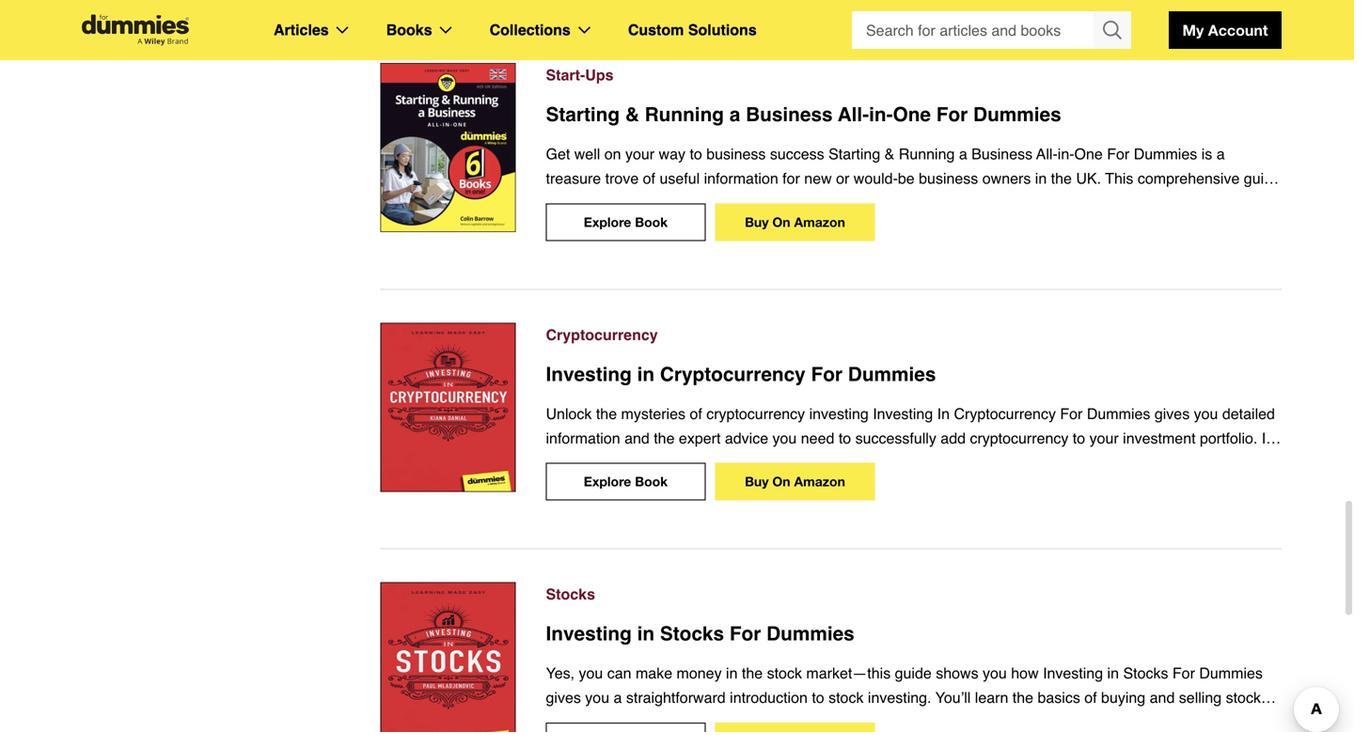 Task type: describe. For each thing, give the bounding box(es) containing it.
explore book link for starting
[[546, 204, 706, 241]]

book image image for starting & running a business all-in-one for dummies
[[380, 63, 516, 232]]

open book categories image
[[440, 26, 452, 34]]

custom
[[628, 21, 684, 39]]

stocks link
[[546, 583, 1282, 607]]

investing in stocks for dummies link
[[546, 620, 1282, 649]]

solutions
[[688, 21, 757, 39]]

business
[[746, 104, 833, 126]]

one
[[893, 104, 931, 126]]

buy on amazon link for for
[[715, 463, 875, 501]]

amazon for dummies
[[794, 474, 845, 490]]

buy on amazon for a
[[745, 214, 845, 230]]

my account link
[[1169, 11, 1282, 49]]

1 vertical spatial cryptocurrency
[[660, 363, 806, 386]]

0 vertical spatial for
[[936, 104, 968, 126]]

cryptocurrency inside "link"
[[546, 326, 658, 344]]

investing for investing in cryptocurrency for dummies
[[546, 363, 632, 386]]

stocks inside stocks link
[[546, 586, 595, 603]]

investing for investing in stocks for dummies
[[546, 623, 632, 646]]

0 vertical spatial dummies
[[973, 104, 1061, 126]]

starting
[[546, 104, 620, 126]]

starting & running a business all-in-one for dummies link
[[546, 101, 1282, 129]]

custom solutions link
[[628, 18, 757, 42]]

on for for
[[772, 474, 791, 490]]

all-
[[838, 104, 869, 126]]

in-
[[869, 104, 893, 126]]

investing in stocks for dummies
[[546, 623, 855, 646]]

for for investing in stocks for dummies
[[730, 623, 761, 646]]

a
[[730, 104, 740, 126]]

logo image
[[72, 15, 198, 46]]

close this dialog image
[[1326, 656, 1345, 675]]

books
[[386, 21, 432, 39]]

buy on amazon for for
[[745, 474, 845, 490]]

my
[[1183, 21, 1204, 39]]

buy for a
[[745, 214, 769, 230]]

stocks inside the investing in stocks for dummies link
[[660, 623, 724, 646]]

dummies for investing in cryptocurrency for dummies
[[848, 363, 936, 386]]

explore book link for investing
[[546, 463, 706, 501]]

book for cryptocurrency
[[635, 474, 668, 490]]



Task type: locate. For each thing, give the bounding box(es) containing it.
account
[[1208, 21, 1268, 39]]

start-
[[546, 66, 585, 84]]

2 amazon from the top
[[794, 474, 845, 490]]

cryptocurrency
[[546, 326, 658, 344], [660, 363, 806, 386]]

2 vertical spatial dummies
[[767, 623, 855, 646]]

0 vertical spatial investing
[[546, 363, 632, 386]]

buy on amazon
[[745, 214, 845, 230], [745, 474, 845, 490]]

2 investing from the top
[[546, 623, 632, 646]]

open collections list image
[[578, 26, 590, 34]]

explore book link
[[546, 204, 706, 241], [546, 463, 706, 501]]

2 buy on amazon from the top
[[745, 474, 845, 490]]

buy
[[745, 214, 769, 230], [745, 474, 769, 490]]

&
[[625, 104, 639, 126]]

1 book from the top
[[635, 214, 668, 230]]

2 buy from the top
[[745, 474, 769, 490]]

book image image
[[380, 63, 516, 232], [380, 323, 516, 492], [380, 583, 516, 733]]

1 book image image from the top
[[380, 63, 516, 232]]

book
[[635, 214, 668, 230], [635, 474, 668, 490]]

explore book
[[584, 214, 668, 230], [584, 474, 668, 490]]

1 vertical spatial explore
[[584, 474, 631, 490]]

1 vertical spatial book
[[635, 474, 668, 490]]

1 explore book from the top
[[584, 214, 668, 230]]

0 vertical spatial buy on amazon link
[[715, 204, 875, 241]]

0 vertical spatial explore book
[[584, 214, 668, 230]]

investing in cryptocurrency for dummies link
[[546, 361, 1282, 389]]

1 explore book link from the top
[[546, 204, 706, 241]]

2 vertical spatial book image image
[[380, 583, 516, 733]]

explore book for starting
[[584, 214, 668, 230]]

in for cryptocurrency
[[637, 363, 655, 386]]

Search for articles and books text field
[[852, 11, 1096, 49]]

on for a
[[772, 214, 791, 230]]

amazon for business
[[794, 214, 845, 230]]

cryptocurrency link
[[546, 323, 1282, 347]]

for
[[936, 104, 968, 126], [811, 363, 843, 386], [730, 623, 761, 646]]

1 vertical spatial explore book link
[[546, 463, 706, 501]]

2 in from the top
[[637, 623, 655, 646]]

1 buy on amazon link from the top
[[715, 204, 875, 241]]

2 book image image from the top
[[380, 323, 516, 492]]

explore book for investing
[[584, 474, 668, 490]]

2 horizontal spatial for
[[936, 104, 968, 126]]

1 vertical spatial amazon
[[794, 474, 845, 490]]

1 investing from the top
[[546, 363, 632, 386]]

buy on amazon link for a
[[715, 204, 875, 241]]

collections
[[490, 21, 571, 39]]

1 buy from the top
[[745, 214, 769, 230]]

1 amazon from the top
[[794, 214, 845, 230]]

in for stocks
[[637, 623, 655, 646]]

in inside investing in cryptocurrency for dummies link
[[637, 363, 655, 386]]

ups
[[585, 66, 614, 84]]

explore for investing
[[584, 474, 631, 490]]

buy on amazon link
[[715, 204, 875, 241], [715, 463, 875, 501]]

group
[[852, 11, 1131, 49]]

3 book image image from the top
[[380, 583, 516, 733]]

1 horizontal spatial for
[[811, 363, 843, 386]]

explore for starting
[[584, 214, 631, 230]]

dummies
[[973, 104, 1061, 126], [848, 363, 936, 386], [767, 623, 855, 646]]

amazon
[[794, 214, 845, 230], [794, 474, 845, 490]]

1 vertical spatial for
[[811, 363, 843, 386]]

in inside the investing in stocks for dummies link
[[637, 623, 655, 646]]

0 vertical spatial buy
[[745, 214, 769, 230]]

0 horizontal spatial cryptocurrency
[[546, 326, 658, 344]]

book image image for investing in stocks for dummies
[[380, 583, 516, 733]]

1 vertical spatial investing
[[546, 623, 632, 646]]

1 buy on amazon from the top
[[745, 214, 845, 230]]

2 vertical spatial for
[[730, 623, 761, 646]]

1 vertical spatial buy on amazon link
[[715, 463, 875, 501]]

for for investing in cryptocurrency for dummies
[[811, 363, 843, 386]]

on
[[772, 214, 791, 230], [772, 474, 791, 490]]

open article categories image
[[336, 26, 349, 34]]

1 in from the top
[[637, 363, 655, 386]]

investing
[[546, 363, 632, 386], [546, 623, 632, 646]]

0 vertical spatial in
[[637, 363, 655, 386]]

0 vertical spatial book image image
[[380, 63, 516, 232]]

buy for for
[[745, 474, 769, 490]]

starting & running a business all-in-one for dummies
[[546, 104, 1061, 126]]

0 vertical spatial book
[[635, 214, 668, 230]]

1 vertical spatial in
[[637, 623, 655, 646]]

2 on from the top
[[772, 474, 791, 490]]

1 vertical spatial buy on amazon
[[745, 474, 845, 490]]

0 vertical spatial amazon
[[794, 214, 845, 230]]

explore
[[584, 214, 631, 230], [584, 474, 631, 490]]

2 explore book from the top
[[584, 474, 668, 490]]

1 vertical spatial buy
[[745, 474, 769, 490]]

0 vertical spatial buy on amazon
[[745, 214, 845, 230]]

1 vertical spatial explore book
[[584, 474, 668, 490]]

0 vertical spatial explore
[[584, 214, 631, 230]]

1 horizontal spatial cryptocurrency
[[660, 363, 806, 386]]

stocks
[[546, 586, 595, 603], [660, 623, 724, 646]]

1 vertical spatial dummies
[[848, 363, 936, 386]]

custom solutions
[[628, 21, 757, 39]]

0 vertical spatial on
[[772, 214, 791, 230]]

1 on from the top
[[772, 214, 791, 230]]

start-ups
[[546, 66, 614, 84]]

0 horizontal spatial stocks
[[546, 586, 595, 603]]

2 buy on amazon link from the top
[[715, 463, 875, 501]]

book for running
[[635, 214, 668, 230]]

0 vertical spatial stocks
[[546, 586, 595, 603]]

1 vertical spatial on
[[772, 474, 791, 490]]

articles
[[274, 21, 329, 39]]

0 vertical spatial explore book link
[[546, 204, 706, 241]]

1 explore from the top
[[584, 214, 631, 230]]

0 vertical spatial cryptocurrency
[[546, 326, 658, 344]]

book image image for investing in cryptocurrency for dummies
[[380, 323, 516, 492]]

0 horizontal spatial for
[[730, 623, 761, 646]]

2 explore from the top
[[584, 474, 631, 490]]

start-ups link
[[546, 63, 1282, 88]]

investing in cryptocurrency for dummies
[[546, 363, 936, 386]]

1 vertical spatial stocks
[[660, 623, 724, 646]]

2 book from the top
[[635, 474, 668, 490]]

running
[[645, 104, 724, 126]]

1 vertical spatial book image image
[[380, 323, 516, 492]]

1 horizontal spatial stocks
[[660, 623, 724, 646]]

my account
[[1183, 21, 1268, 39]]

dummies for investing in stocks for dummies
[[767, 623, 855, 646]]

2 explore book link from the top
[[546, 463, 706, 501]]

in
[[637, 363, 655, 386], [637, 623, 655, 646]]



Task type: vqa. For each thing, say whether or not it's contained in the screenshot.
1st Buy On Amazon link
yes



